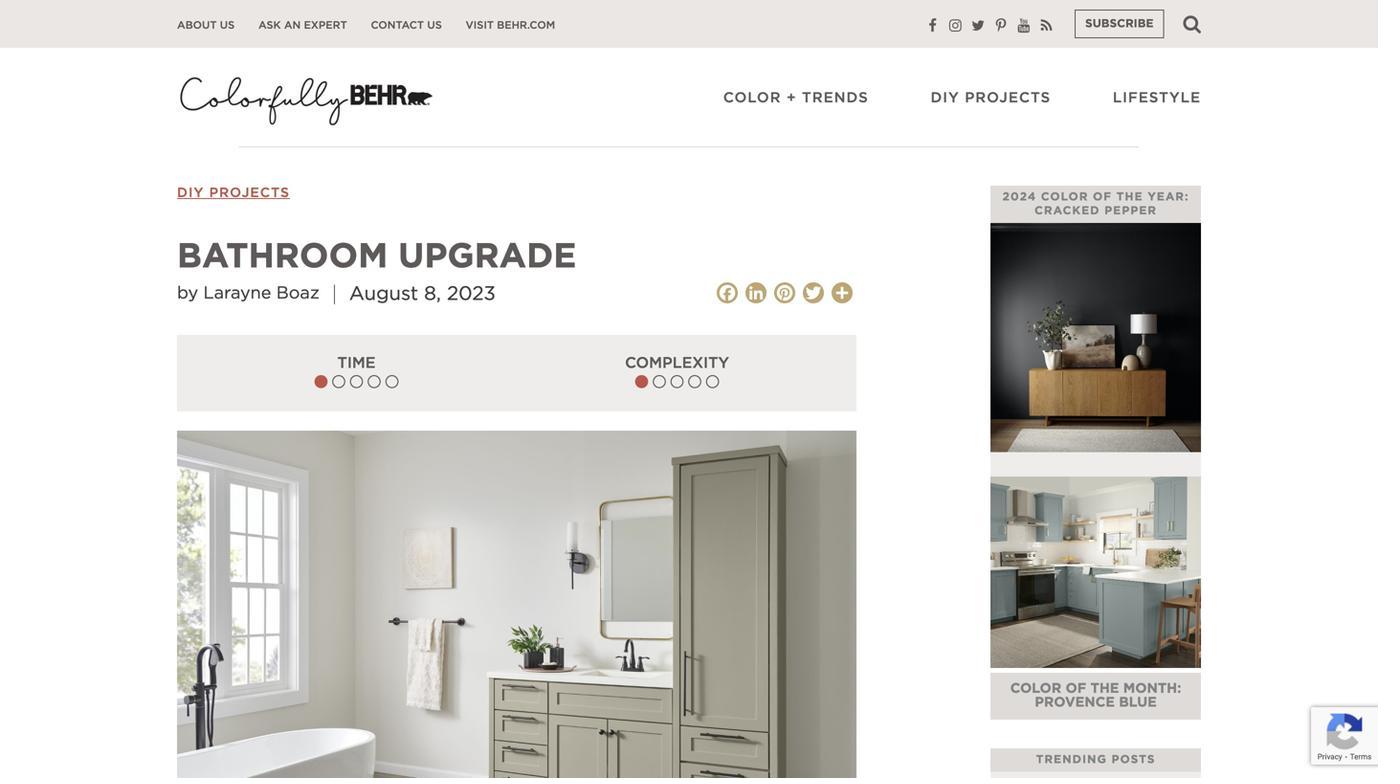 Task type: vqa. For each thing, say whether or not it's contained in the screenshot.
your
no



Task type: describe. For each thing, give the bounding box(es) containing it.
bathroom with a muted green color for the cabinets and a crisp white for the walls. image
[[177, 431, 857, 778]]

about us link
[[177, 19, 235, 32]]

2 circle thin image from the left
[[368, 374, 381, 390]]

time
[[337, 356, 376, 371]]

2023
[[447, 285, 496, 304]]

+
[[787, 91, 797, 105]]

visit
[[466, 20, 494, 31]]

4 circle thin image from the left
[[689, 374, 702, 390]]

lifestyle link
[[1113, 89, 1202, 108]]

bathroom
[[177, 240, 388, 274]]

blue
[[1119, 696, 1157, 710]]

trending posts
[[1036, 754, 1156, 766]]

boaz
[[276, 285, 320, 302]]

pepper
[[1105, 205, 1157, 217]]

3 circle thin image from the left
[[653, 374, 666, 390]]

featured image image
[[991, 477, 1202, 668]]

color for of
[[1011, 682, 1062, 696]]

search image
[[1184, 14, 1202, 34]]

subscribe
[[1086, 18, 1154, 30]]

the inside the color of the month: provence blue
[[1091, 682, 1120, 696]]

us for about us
[[220, 20, 235, 31]]

trending
[[1036, 754, 1108, 766]]

by larayne boaz
[[177, 285, 320, 302]]

year:
[[1148, 192, 1190, 203]]

circle image
[[315, 374, 328, 390]]

0 horizontal spatial diy
[[177, 187, 204, 200]]

an
[[284, 20, 301, 31]]

of inside the color of the month: provence blue
[[1066, 682, 1087, 696]]

visit behr.com
[[466, 20, 556, 31]]

contact us link
[[371, 19, 442, 32]]

about us
[[177, 20, 235, 31]]

visit behr.com link
[[466, 19, 556, 32]]

color inside 2024 color of the year: cracked pepper
[[1041, 192, 1089, 203]]

projects inside diy projects link
[[965, 91, 1051, 105]]

august 8, 2023
[[349, 285, 496, 304]]

2 circle thin image from the left
[[386, 374, 399, 390]]

colorfully behr image
[[177, 67, 436, 131]]

us for contact us
[[427, 20, 442, 31]]

1 circle thin image from the left
[[350, 374, 363, 390]]

1 horizontal spatial diy projects
[[931, 91, 1051, 105]]

subscribe link
[[1075, 10, 1165, 38]]

about
[[177, 20, 217, 31]]

expert
[[304, 20, 347, 31]]

complexity
[[625, 356, 729, 371]]

upgrade
[[398, 240, 577, 274]]

by
[[177, 285, 198, 302]]

bathroom upgrade
[[177, 240, 577, 274]]

behr.com
[[497, 20, 556, 31]]

month:
[[1124, 682, 1182, 696]]

1 circle thin image from the left
[[332, 374, 345, 390]]



Task type: locate. For each thing, give the bounding box(es) containing it.
circle thin image
[[332, 374, 345, 390], [368, 374, 381, 390], [653, 374, 666, 390], [689, 374, 702, 390]]

color left +
[[724, 91, 782, 105]]

us right about
[[220, 20, 235, 31]]

0 vertical spatial diy
[[931, 91, 960, 105]]

circle image
[[635, 374, 648, 390]]

larayne
[[203, 285, 271, 302]]

color + trends
[[724, 91, 869, 105]]

1 horizontal spatial of
[[1093, 192, 1113, 203]]

the left month:
[[1091, 682, 1120, 696]]

circle thin image down time
[[368, 374, 381, 390]]

0 vertical spatial projects
[[965, 91, 1051, 105]]

of left blue
[[1066, 682, 1087, 696]]

the up pepper
[[1117, 192, 1144, 203]]

2 us from the left
[[427, 20, 442, 31]]

ask an expert link
[[258, 19, 347, 32]]

the
[[1117, 192, 1144, 203], [1091, 682, 1120, 696]]

0 vertical spatial the
[[1117, 192, 1144, 203]]

3 circle thin image from the left
[[671, 374, 684, 390]]

diy projects
[[931, 91, 1051, 105], [177, 187, 290, 200]]

cracked
[[1035, 205, 1101, 217]]

0 horizontal spatial diy projects
[[177, 187, 290, 200]]

ask an expert
[[258, 20, 347, 31]]

circle thin image
[[350, 374, 363, 390], [386, 374, 399, 390], [671, 374, 684, 390], [706, 374, 719, 390]]

contact us
[[371, 20, 442, 31]]

circle thin image down complexity
[[689, 374, 702, 390]]

1 vertical spatial of
[[1066, 682, 1087, 696]]

1 vertical spatial projects
[[209, 187, 290, 200]]

1 vertical spatial diy projects
[[177, 187, 290, 200]]

1 horizontal spatial projects
[[965, 91, 1051, 105]]

0 horizontal spatial of
[[1066, 682, 1087, 696]]

color
[[724, 91, 782, 105], [1041, 192, 1089, 203], [1011, 682, 1062, 696]]

8,
[[424, 285, 441, 304]]

1 vertical spatial diy
[[177, 187, 204, 200]]

color up cracked
[[1041, 192, 1089, 203]]

1 vertical spatial color
[[1041, 192, 1089, 203]]

2 vertical spatial color
[[1011, 682, 1062, 696]]

diy
[[931, 91, 960, 105], [177, 187, 204, 200]]

1 vertical spatial the
[[1091, 682, 1120, 696]]

0 horizontal spatial us
[[220, 20, 235, 31]]

2024 color of the year: cracked pepper
[[1003, 192, 1190, 217]]

1 horizontal spatial diy
[[931, 91, 960, 105]]

the inside 2024 color of the year: cracked pepper
[[1117, 192, 1144, 203]]

us right contact
[[427, 20, 442, 31]]

lifestyle
[[1113, 91, 1202, 105]]

ask
[[258, 20, 281, 31]]

0 vertical spatial diy projects
[[931, 91, 1051, 105]]

color up trending
[[1011, 682, 1062, 696]]

posts
[[1112, 754, 1156, 766]]

provence
[[1035, 696, 1115, 710]]

0 vertical spatial of
[[1093, 192, 1113, 203]]

0 vertical spatial color
[[724, 91, 782, 105]]

color of the month: provence blue
[[1011, 682, 1182, 710]]

trends
[[802, 91, 869, 105]]

color for +
[[724, 91, 782, 105]]

of
[[1093, 192, 1113, 203], [1066, 682, 1087, 696]]

color of the month: provence blue link
[[1011, 682, 1182, 710]]

circle thin image right circle image
[[653, 374, 666, 390]]

sidebar section
[[991, 186, 1202, 778]]

of up pepper
[[1093, 192, 1113, 203]]

us
[[220, 20, 235, 31], [427, 20, 442, 31]]

0 horizontal spatial projects
[[209, 187, 290, 200]]

color inside the color of the month: provence blue
[[1011, 682, 1062, 696]]

1 horizontal spatial us
[[427, 20, 442, 31]]

diy projects link
[[931, 89, 1051, 108]]

4 circle thin image from the left
[[706, 374, 719, 390]]

1 us from the left
[[220, 20, 235, 31]]

color + trends link
[[724, 89, 869, 108]]

circle thin image right circle icon
[[332, 374, 345, 390]]

2024
[[1003, 192, 1037, 203]]

projects
[[965, 91, 1051, 105], [209, 187, 290, 200]]

of inside 2024 color of the year: cracked pepper
[[1093, 192, 1113, 203]]

contact
[[371, 20, 424, 31]]

august
[[349, 285, 418, 304]]



